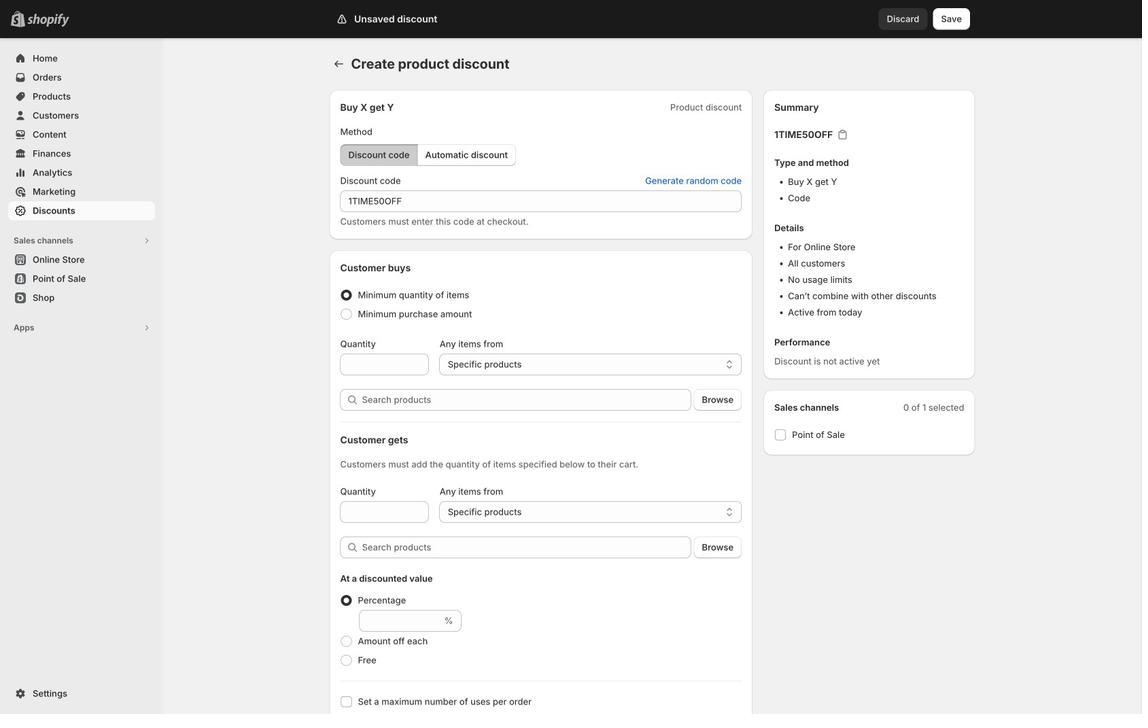 Task type: locate. For each thing, give the bounding box(es) containing it.
None text field
[[340, 501, 429, 523], [359, 610, 442, 632], [340, 501, 429, 523], [359, 610, 442, 632]]

Search products text field
[[362, 537, 691, 558]]

None text field
[[340, 190, 742, 212], [340, 354, 429, 375], [340, 190, 742, 212], [340, 354, 429, 375]]



Task type: vqa. For each thing, say whether or not it's contained in the screenshot.
Shopify image
yes



Task type: describe. For each thing, give the bounding box(es) containing it.
Search products text field
[[362, 389, 691, 411]]

shopify image
[[27, 13, 69, 27]]



